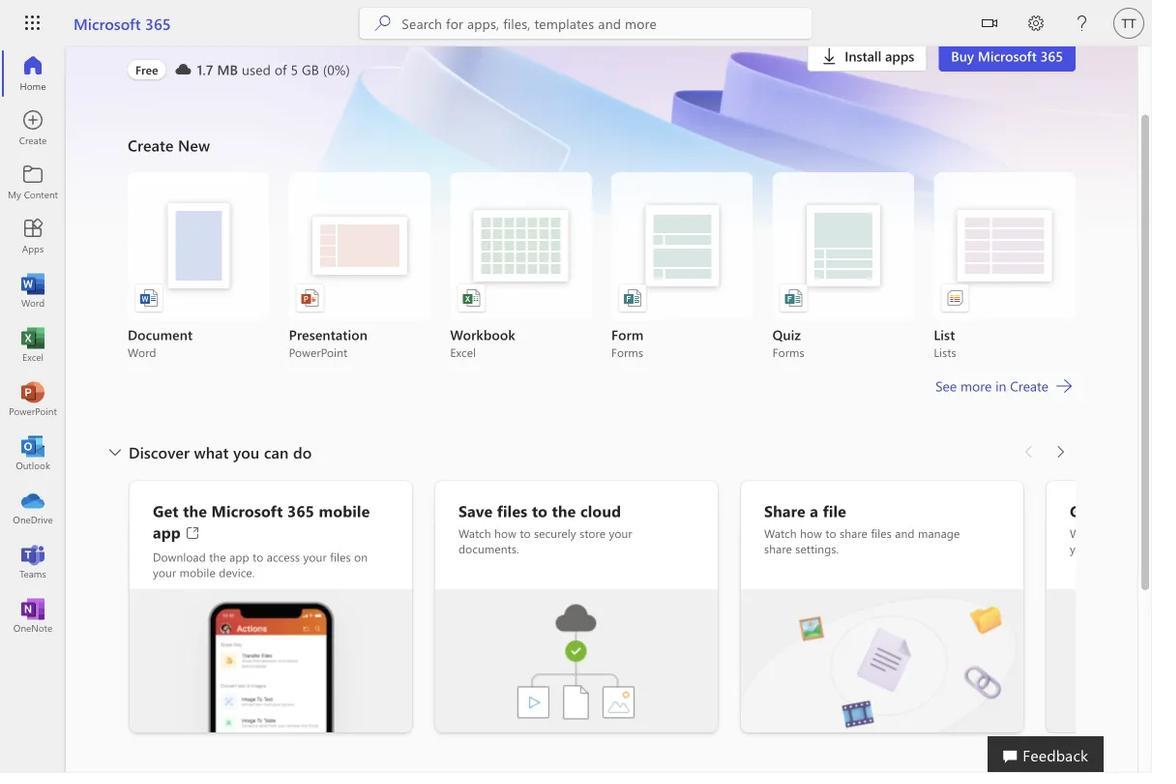 Task type: vqa. For each thing, say whether or not it's contained in the screenshot.
securely
yes



Task type: describe. For each thing, give the bounding box(es) containing it.
create image
[[23, 118, 43, 137]]

mobile inside get the microsoft 365 mobile app
[[319, 500, 370, 521]]

share
[[765, 500, 806, 521]]

microsoft inside banner
[[74, 13, 141, 33]]

none search field inside microsoft 365 banner
[[359, 8, 813, 39]]

document word
[[128, 326, 193, 360]]

powerpoint image
[[23, 389, 43, 409]]

welcome to microsoft 365
[[128, 19, 410, 50]]

lists list image
[[946, 288, 965, 308]]

install
[[845, 47, 882, 65]]

buy microsoft 365
[[952, 47, 1064, 65]]

watch inside save files to the cloud watch how to securely store your documents.
[[459, 526, 492, 541]]

microsoft inside get the microsoft 365 mobile app
[[212, 500, 283, 521]]

excel workbook image
[[462, 288, 481, 308]]

new quiz image
[[785, 288, 804, 308]]

the inside save files to the cloud watch how to securely store your documents.
[[552, 500, 576, 521]]

files inside download the app to access your files on your mobile device.
[[330, 549, 351, 565]]

you
[[233, 442, 260, 463]]

access
[[267, 549, 300, 565]]

form
[[612, 326, 644, 344]]

securely
[[534, 526, 577, 541]]

store
[[580, 526, 606, 541]]

new
[[178, 135, 210, 155]]

see
[[936, 377, 958, 395]]

quiz
[[773, 326, 802, 344]]

word document image
[[139, 288, 159, 308]]

document
[[128, 326, 193, 344]]

1 horizontal spatial create
[[1011, 377, 1049, 395]]

create new
[[128, 135, 210, 155]]

microsoft inside button
[[979, 47, 1038, 65]]

0 horizontal spatial your
[[153, 565, 176, 580]]

1.7
[[197, 61, 213, 78]]

1 horizontal spatial share
[[840, 526, 868, 541]]

save files to the cloud watch how to securely store your documents.
[[459, 500, 633, 557]]

mb
[[217, 61, 238, 78]]

365 inside get the microsoft 365 mobile app
[[288, 500, 315, 521]]

apps
[[886, 47, 915, 65]]

how inside share a file watch how to share files and manage share settings.
[[801, 526, 823, 541]]

lists
[[935, 345, 957, 360]]

this account doesn't have a microsoft 365 subscription. click to view your benefits. tooltip
[[128, 60, 166, 79]]

form forms
[[612, 326, 644, 360]]

quiz forms
[[773, 326, 805, 360]]

mobile inside download the app to access your files on your mobile device.
[[180, 565, 216, 580]]

install apps button
[[808, 41, 928, 72]]

install apps
[[845, 47, 915, 65]]

list lists
[[935, 326, 957, 360]]

tt button
[[1107, 0, 1153, 46]]

download
[[153, 549, 206, 565]]

file
[[823, 500, 847, 521]]

on
[[354, 549, 368, 565]]

a
[[811, 500, 819, 521]]

microsoft 365 banner
[[0, 0, 1153, 50]]

files inside share a file watch how to share files and manage share settings.
[[872, 526, 892, 541]]

word
[[128, 345, 156, 360]]

watch inside share a file watch how to share files and manage share settings.
[[765, 526, 797, 541]]

how inside get started watch how to st
[[1107, 526, 1129, 541]]

excel
[[450, 345, 476, 360]]

discover what you can do
[[129, 442, 312, 463]]

discover
[[129, 442, 190, 463]]

files inside save files to the cloud watch how to securely store your documents.
[[497, 500, 528, 521]]

apps image
[[23, 227, 43, 246]]

powerpoint
[[289, 345, 348, 360]]

share a file watch how to share files and manage share settings.
[[765, 500, 961, 557]]

to inside download the app to access your files on your mobile device.
[[253, 549, 264, 565]]

teams image
[[23, 552, 43, 571]]

app inside get the microsoft 365 mobile app
[[153, 522, 181, 543]]

watch inside get started watch how to st
[[1071, 526, 1103, 541]]

to inside get started watch how to st
[[1132, 526, 1143, 541]]

to up used
[[233, 19, 255, 50]]

excel image
[[23, 335, 43, 354]]


[[983, 15, 998, 31]]

forms for form
[[612, 345, 644, 360]]



Task type: locate. For each thing, give the bounding box(es) containing it.
0 vertical spatial app
[[153, 522, 181, 543]]

app up download
[[153, 522, 181, 543]]

mobile
[[319, 500, 370, 521], [180, 565, 216, 580]]

watch down started
[[1071, 526, 1103, 541]]

2 horizontal spatial how
[[1107, 526, 1129, 541]]

forms inside form forms
[[612, 345, 644, 360]]

files right save
[[497, 500, 528, 521]]

0 vertical spatial create
[[128, 135, 174, 155]]

onenote image
[[23, 606, 43, 625]]

get started with onedrive image
[[1047, 590, 1153, 733]]

outlook image
[[23, 443, 43, 463]]

app down get the microsoft 365 mobile app
[[230, 549, 249, 565]]

device.
[[219, 565, 255, 580]]

get the microsoft 365 mobile app
[[153, 500, 370, 543]]

watch down share
[[765, 526, 797, 541]]

0 vertical spatial mobile
[[319, 500, 370, 521]]

2 horizontal spatial the
[[552, 500, 576, 521]]

get
[[153, 500, 179, 521], [1071, 500, 1096, 521]]

powerpoint presentation image
[[301, 288, 320, 308]]

your left device.
[[153, 565, 176, 580]]

can
[[264, 442, 289, 463]]

0 horizontal spatial the
[[183, 500, 207, 521]]

mobile left device.
[[180, 565, 216, 580]]

list
[[128, 172, 1077, 360]]

cloud
[[581, 500, 622, 521]]

1 horizontal spatial your
[[304, 549, 327, 565]]

0 horizontal spatial share
[[765, 541, 793, 557]]

1 horizontal spatial forms
[[773, 345, 805, 360]]

how down started
[[1107, 526, 1129, 541]]

get for get the microsoft 365 mobile app
[[153, 500, 179, 521]]

workbook excel
[[450, 326, 516, 360]]

navigation
[[0, 46, 66, 643]]

1 horizontal spatial files
[[497, 500, 528, 521]]

do
[[293, 442, 312, 463]]

your inside save files to the cloud watch how to securely store your documents.
[[609, 526, 633, 541]]

gb
[[302, 61, 319, 78]]

5
[[291, 61, 298, 78]]

1 how from the left
[[495, 526, 517, 541]]

to left st
[[1132, 526, 1143, 541]]

app inside download the app to access your files on your mobile device.
[[230, 549, 249, 565]]

1 vertical spatial create
[[1011, 377, 1049, 395]]

0 horizontal spatial forms
[[612, 345, 644, 360]]

app
[[153, 522, 181, 543], [230, 549, 249, 565]]

create
[[128, 135, 174, 155], [1011, 377, 1049, 395]]

get inside get the microsoft 365 mobile app
[[153, 500, 179, 521]]

microsoft up free
[[74, 13, 141, 33]]

how inside save files to the cloud watch how to securely store your documents.
[[495, 526, 517, 541]]

watch
[[459, 526, 492, 541], [765, 526, 797, 541], [1071, 526, 1103, 541]]

forms down form
[[612, 345, 644, 360]]

mobile up on
[[319, 500, 370, 521]]

microsoft 365
[[74, 13, 171, 33]]

1 vertical spatial app
[[230, 549, 249, 565]]

1 forms from the left
[[612, 345, 644, 360]]

365
[[145, 13, 171, 33], [371, 19, 410, 50], [1041, 47, 1064, 65], [288, 500, 315, 521]]

buy
[[952, 47, 975, 65]]

365 inside banner
[[145, 13, 171, 33]]

share
[[840, 526, 868, 541], [765, 541, 793, 557]]

0 horizontal spatial watch
[[459, 526, 492, 541]]

files left and
[[872, 526, 892, 541]]

the for download the app to access your files on your mobile device.
[[209, 549, 226, 565]]

2 forms from the left
[[773, 345, 805, 360]]

the inside get the microsoft 365 mobile app
[[183, 500, 207, 521]]

files left on
[[330, 549, 351, 565]]

1 horizontal spatial mobile
[[319, 500, 370, 521]]

get the microsoft 365 mobile app image
[[130, 590, 412, 733]]

3 how from the left
[[1107, 526, 1129, 541]]

get started watch how to st
[[1071, 500, 1153, 557]]

forms for quiz
[[773, 345, 805, 360]]

to left access
[[253, 549, 264, 565]]

create left new
[[128, 135, 174, 155]]

0 horizontal spatial mobile
[[180, 565, 216, 580]]

0 horizontal spatial app
[[153, 522, 181, 543]]

see more in create
[[936, 377, 1049, 395]]

0 vertical spatial files
[[497, 500, 528, 521]]

1.7 mb used of 5 gb (0%)
[[197, 61, 350, 78]]

workbook
[[450, 326, 516, 344]]

forms down the quiz
[[773, 345, 805, 360]]

1 get from the left
[[153, 500, 179, 521]]

None search field
[[359, 8, 813, 39]]

share down file
[[840, 526, 868, 541]]

your right 'store'
[[609, 526, 633, 541]]

your right access
[[304, 549, 327, 565]]

1 watch from the left
[[459, 526, 492, 541]]

manage
[[919, 526, 961, 541]]

free
[[136, 62, 158, 77]]

feedback
[[1024, 744, 1089, 765]]

0 horizontal spatial files
[[330, 549, 351, 565]]

in
[[996, 377, 1007, 395]]

see more in create link
[[934, 375, 1077, 398]]

 button
[[967, 0, 1014, 50]]

forms
[[612, 345, 644, 360], [773, 345, 805, 360]]

to left securely
[[520, 526, 531, 541]]

microsoft up gb
[[262, 19, 364, 50]]

get for get started watch how to st
[[1071, 500, 1096, 521]]

get inside get started watch how to st
[[1071, 500, 1096, 521]]

the inside download the app to access your files on your mobile device.
[[209, 549, 226, 565]]

word image
[[23, 281, 43, 300]]

of
[[275, 61, 287, 78]]

save files to the cloud image
[[436, 590, 718, 733]]

1 horizontal spatial how
[[801, 526, 823, 541]]

st
[[1146, 526, 1153, 541]]

the up securely
[[552, 500, 576, 521]]

2 watch from the left
[[765, 526, 797, 541]]

365 inside button
[[1041, 47, 1064, 65]]

onedrive image
[[23, 498, 43, 517]]

2 horizontal spatial files
[[872, 526, 892, 541]]

list
[[935, 326, 956, 344]]

3 watch from the left
[[1071, 526, 1103, 541]]

tt
[[1123, 15, 1137, 30]]

the for get the microsoft 365 mobile app
[[183, 500, 207, 521]]

welcome
[[128, 19, 227, 50]]

how
[[495, 526, 517, 541], [801, 526, 823, 541], [1107, 526, 1129, 541]]

2 get from the left
[[1071, 500, 1096, 521]]

0 horizontal spatial get
[[153, 500, 179, 521]]

discover what you can do button
[[102, 437, 316, 468]]

forms survey image
[[623, 288, 643, 308]]

microsoft down 
[[979, 47, 1038, 65]]

microsoft up download the app to access your files on your mobile device. at the left bottom
[[212, 500, 283, 521]]

microsoft
[[74, 13, 141, 33], [262, 19, 364, 50], [979, 47, 1038, 65], [212, 500, 283, 521]]

download the app to access your files on your mobile device.
[[153, 549, 368, 580]]

get left started
[[1071, 500, 1096, 521]]

share down share
[[765, 541, 793, 557]]

the
[[183, 500, 207, 521], [552, 500, 576, 521], [209, 549, 226, 565]]

2 how from the left
[[801, 526, 823, 541]]

2 vertical spatial files
[[330, 549, 351, 565]]

to up securely
[[532, 500, 548, 521]]

2 horizontal spatial your
[[609, 526, 633, 541]]

to down file
[[826, 526, 837, 541]]

your
[[609, 526, 633, 541], [304, 549, 327, 565], [153, 565, 176, 580]]

create right in
[[1011, 377, 1049, 395]]

get up download
[[153, 500, 179, 521]]

1 vertical spatial mobile
[[180, 565, 216, 580]]

watch down save
[[459, 526, 492, 541]]

used
[[242, 61, 271, 78]]

the right download
[[209, 549, 226, 565]]

list containing document
[[128, 172, 1077, 360]]

and
[[896, 526, 915, 541]]

1 horizontal spatial app
[[230, 549, 249, 565]]

0 horizontal spatial create
[[128, 135, 174, 155]]

create new element
[[128, 130, 1077, 437]]

save
[[459, 500, 493, 521]]

next image
[[1051, 437, 1071, 468]]

buy microsoft 365 button
[[939, 41, 1077, 72]]

my content image
[[23, 172, 43, 192]]

to inside share a file watch how to share files and manage share settings.
[[826, 526, 837, 541]]

presentation powerpoint
[[289, 326, 368, 360]]

(0%)
[[323, 61, 350, 78]]

presentation
[[289, 326, 368, 344]]

1 horizontal spatial watch
[[765, 526, 797, 541]]

2 horizontal spatial watch
[[1071, 526, 1103, 541]]

1 vertical spatial files
[[872, 526, 892, 541]]

how left securely
[[495, 526, 517, 541]]

what
[[194, 442, 229, 463]]

more
[[961, 377, 993, 395]]

started
[[1101, 500, 1153, 521]]

to
[[233, 19, 255, 50], [532, 500, 548, 521], [520, 526, 531, 541], [826, 526, 837, 541], [1132, 526, 1143, 541], [253, 549, 264, 565]]

1 horizontal spatial the
[[209, 549, 226, 565]]

the up download
[[183, 500, 207, 521]]

1 horizontal spatial get
[[1071, 500, 1096, 521]]

0 horizontal spatial how
[[495, 526, 517, 541]]

documents.
[[459, 541, 520, 557]]

share a file image
[[742, 590, 1024, 733]]

Search box. Suggestions appear as you type. search field
[[402, 8, 813, 39]]

settings.
[[796, 541, 840, 557]]

feedback button
[[989, 737, 1105, 773]]

how down a
[[801, 526, 823, 541]]

home image
[[23, 64, 43, 83]]

files
[[497, 500, 528, 521], [872, 526, 892, 541], [330, 549, 351, 565]]



